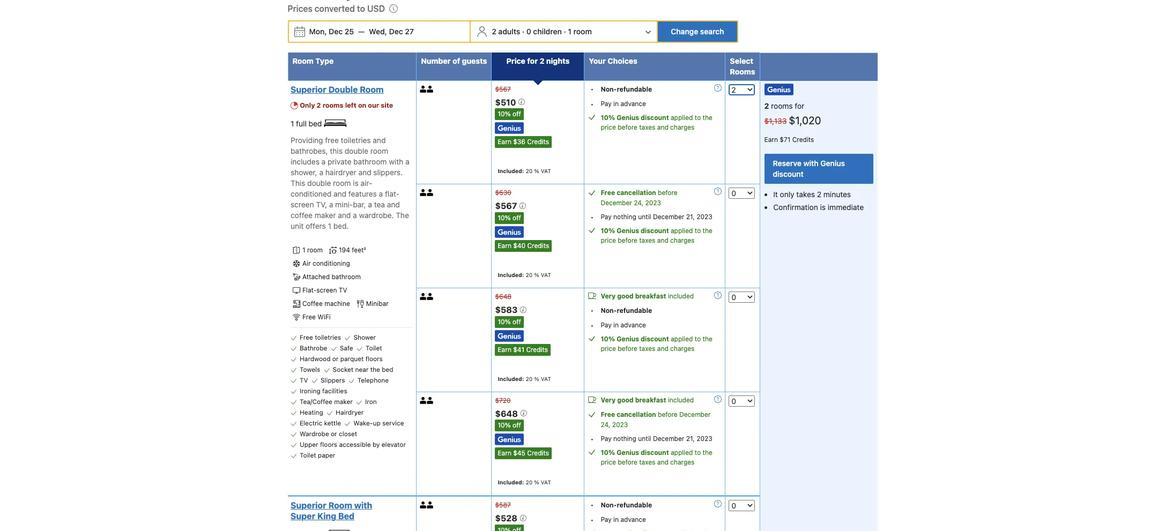 Task type: describe. For each thing, give the bounding box(es) containing it.
1 dec from the left
[[329, 27, 343, 36]]

3 10% genius discount from the top
[[601, 335, 669, 343]]

king
[[318, 512, 336, 522]]

earn $45 credits
[[498, 450, 549, 458]]

double
[[329, 85, 358, 94]]

$510
[[495, 97, 518, 107]]

1 before december 24, 2023 from the top
[[601, 189, 678, 207]]

10% off. you're getting a reduced rate because this property is offering a discount.. element for $648
[[495, 420, 524, 432]]

1 vertical spatial double
[[307, 179, 331, 188]]

1 horizontal spatial for
[[795, 101, 805, 110]]

27
[[405, 27, 414, 36]]

superior for superior room with super king bed
[[291, 501, 326, 511]]

air conditioning
[[302, 260, 350, 268]]

the
[[396, 211, 409, 220]]

on
[[358, 101, 366, 109]]

left
[[345, 101, 357, 109]]

very for $648
[[601, 396, 616, 404]]

closet
[[339, 430, 357, 438]]

children
[[533, 27, 562, 36]]

included: 20 % vat for $567
[[498, 272, 551, 278]]

2 • from the top
[[591, 100, 594, 108]]

1 pay from the top
[[601, 100, 612, 108]]

earn for $583
[[498, 346, 512, 354]]

with inside superior room with super king bed
[[354, 501, 372, 511]]

up
[[373, 420, 381, 428]]

1 horizontal spatial bed
[[382, 366, 394, 374]]

1 • from the top
[[591, 85, 594, 93]]

2 21, from the top
[[686, 435, 695, 443]]

of
[[453, 56, 460, 65]]

near
[[355, 366, 369, 374]]

20 for $583
[[526, 376, 533, 382]]

room inside superior room with super king bed
[[329, 501, 352, 511]]

10% off. you're getting a reduced rate because this property is offering a discount.. element for $510
[[495, 109, 524, 120]]

1 until from the top
[[638, 213, 651, 221]]

good for $648
[[617, 396, 634, 404]]

1 21, from the top
[[686, 213, 695, 221]]

included: 20 % vat for $510
[[498, 168, 551, 175]]

vat for $583
[[541, 376, 551, 382]]

private
[[328, 157, 351, 166]]

2 horizontal spatial room
[[360, 85, 384, 94]]

very good breakfast included for $583
[[601, 292, 694, 300]]

our
[[368, 101, 379, 109]]

tea/coffee maker
[[300, 398, 353, 406]]

rooms
[[730, 67, 755, 76]]

superior double room
[[291, 85, 384, 94]]

2 inside button
[[492, 27, 497, 36]]

4 10% genius discount from the top
[[601, 449, 669, 457]]

paper
[[318, 452, 335, 460]]

site
[[381, 101, 393, 109]]

5 • from the top
[[591, 322, 594, 330]]

change search
[[671, 27, 724, 36]]

credits right "$71"
[[793, 136, 814, 144]]

air
[[302, 260, 311, 268]]

screen inside providing free toiletries and bathrobes, this double room includes a private bathroom with a shower, a hairdryer and slippers. this double room is air- conditioned and features a flat- screen tv, a mini-bar, a tea and coffee maker and a wardrobe. the unit offers 1 bed.
[[291, 200, 314, 209]]

4 applied to the price before taxes and charges from the top
[[601, 449, 713, 466]]

1 taxes from the top
[[639, 123, 656, 131]]

20 for $510
[[526, 168, 533, 175]]

electric kettle
[[300, 420, 341, 428]]

2 $648 from the top
[[495, 409, 520, 419]]

1 cancellation from the top
[[617, 189, 656, 197]]

reserve with genius discount button
[[765, 154, 873, 184]]

0 horizontal spatial room
[[293, 56, 314, 65]]

3 taxes from the top
[[639, 345, 656, 353]]

hardwood
[[300, 355, 331, 363]]

refundable for $510
[[617, 85, 652, 93]]

bed.
[[333, 222, 349, 231]]

bathroom inside providing free toiletries and bathrobes, this double room includes a private bathroom with a shower, a hairdryer and slippers. this double room is air- conditioned and features a flat- screen tv, a mini-bar, a tea and coffee maker and a wardrobe. the unit offers 1 bed.
[[354, 157, 387, 166]]

earn $41 credits
[[498, 346, 548, 354]]

0
[[527, 27, 531, 36]]

wardrobe
[[300, 430, 329, 438]]

% for $583
[[534, 376, 539, 382]]

room up air
[[307, 246, 323, 254]]

superior for superior double room
[[291, 85, 326, 94]]

non- for $510
[[601, 85, 617, 93]]

2 charges from the top
[[670, 237, 695, 245]]

2 applied to the price before taxes and charges from the top
[[601, 227, 713, 245]]

number
[[421, 56, 451, 65]]

advance for $510
[[621, 100, 646, 108]]

$583
[[495, 305, 520, 315]]

flat-
[[385, 189, 400, 199]]

hardwood or parquet floors
[[300, 355, 383, 363]]

10% off. you're getting a reduced rate because this property is offering a discount.. element for $583
[[495, 316, 524, 328]]

10% off for $510
[[498, 110, 521, 118]]

maker inside providing free toiletries and bathrobes, this double room includes a private bathroom with a shower, a hairdryer and slippers. this double room is air- conditioned and features a flat- screen tv, a mini-bar, a tea and coffee maker and a wardrobe. the unit offers 1 bed.
[[315, 211, 336, 220]]

nights
[[546, 56, 570, 65]]

or for parquet
[[332, 355, 339, 363]]

it
[[774, 190, 778, 199]]

reserve
[[773, 159, 802, 168]]

socket
[[333, 366, 354, 374]]

accessible
[[339, 441, 371, 449]]

slippers
[[321, 377, 345, 385]]

your choices
[[589, 56, 638, 65]]

2 left nights
[[540, 56, 545, 65]]

choices
[[608, 56, 638, 65]]

superior room with super king bed link
[[291, 501, 410, 522]]

2 right only
[[317, 101, 321, 109]]

takes
[[797, 190, 815, 199]]

1 applied to the price before taxes and charges from the top
[[601, 114, 713, 131]]

feet²
[[352, 246, 366, 254]]

more details on meals and payment options image
[[715, 396, 722, 403]]

1 full bed
[[291, 119, 324, 128]]

only 2 rooms left on our site
[[300, 101, 393, 109]]

telephone
[[358, 377, 389, 385]]

0 vertical spatial for
[[527, 56, 538, 65]]

select
[[730, 56, 754, 65]]

price
[[507, 56, 526, 65]]

0 vertical spatial bed
[[309, 119, 322, 128]]

2 rooms from the left
[[771, 101, 793, 110]]

4 pay from the top
[[601, 435, 612, 443]]

1 vertical spatial maker
[[334, 398, 353, 406]]

1 charges from the top
[[670, 123, 695, 131]]

$40
[[513, 242, 526, 250]]

providing
[[291, 136, 323, 145]]

superior double room link
[[291, 84, 410, 95]]

3 price from the top
[[601, 345, 616, 353]]

1 inside 2 adults · 0 children · 1 room button
[[568, 27, 572, 36]]

change
[[671, 27, 698, 36]]

2 rooms for
[[765, 101, 805, 110]]

prices
[[288, 4, 313, 13]]

pay in advance for $510
[[601, 100, 646, 108]]

non- for $528
[[601, 502, 617, 510]]

credits for $510
[[527, 138, 549, 146]]

1 $567 from the top
[[495, 85, 511, 93]]

3 charges from the top
[[670, 345, 695, 353]]

1 room
[[302, 246, 323, 254]]

4 charges from the top
[[670, 458, 695, 466]]

superior room with super king bed
[[291, 501, 372, 522]]

conditioning
[[313, 260, 350, 268]]

6 • from the top
[[591, 435, 594, 443]]

room inside button
[[574, 27, 592, 36]]

1 $648 from the top
[[495, 293, 512, 301]]

$587
[[495, 502, 511, 510]]

20 for $648
[[526, 480, 533, 486]]

off for $567
[[513, 214, 521, 222]]

1 vertical spatial screen
[[317, 287, 337, 295]]

included for $648
[[668, 396, 694, 404]]

it only takes 2 minutes confirmation is immediate
[[774, 190, 864, 212]]

1 left full
[[291, 119, 294, 128]]

2 adults · 0 children · 1 room button
[[472, 21, 656, 42]]

2 free cancellation from the top
[[601, 411, 656, 419]]

credits for $583
[[526, 346, 548, 354]]

2 until from the top
[[638, 435, 651, 443]]

1 inside providing free toiletries and bathrobes, this double room includes a private bathroom with a shower, a hairdryer and slippers. this double room is air- conditioned and features a flat- screen tv, a mini-bar, a tea and coffee maker and a wardrobe. the unit offers 1 bed.
[[328, 222, 331, 231]]

2 pay nothing until december 21, 2023 from the top
[[601, 435, 713, 443]]

in for $528
[[614, 516, 619, 524]]

wake-up service
[[354, 420, 404, 428]]

tv,
[[316, 200, 327, 209]]

2 refundable from the top
[[617, 307, 652, 315]]

2 advance from the top
[[621, 321, 646, 329]]

genius inside reserve with genius discount
[[821, 159, 845, 168]]

included: 20 % vat for $583
[[498, 376, 551, 382]]

$630
[[495, 189, 512, 197]]

$71
[[780, 136, 791, 144]]

2 cancellation from the top
[[617, 411, 656, 419]]

included: for $567
[[498, 272, 524, 278]]

earn for $510
[[498, 138, 512, 146]]

change search button
[[658, 21, 737, 42]]

room type
[[293, 56, 334, 65]]

2 dec from the left
[[389, 27, 403, 36]]

1 vertical spatial toiletries
[[315, 334, 341, 342]]

—
[[358, 27, 365, 36]]

4 • from the top
[[591, 307, 594, 315]]

included: for $648
[[498, 480, 524, 486]]

1 pay nothing until december 21, 2023 from the top
[[601, 213, 713, 221]]

$1,020
[[789, 114, 821, 127]]

with inside reserve with genius discount
[[804, 159, 819, 168]]

toilet for toilet
[[366, 344, 382, 353]]

0 vertical spatial 24,
[[634, 199, 644, 207]]

toilet paper
[[300, 452, 335, 460]]

0 vertical spatial double
[[345, 147, 368, 156]]

1 · from the left
[[522, 27, 525, 36]]

$36
[[513, 138, 526, 146]]

coffee
[[302, 300, 323, 308]]

0 vertical spatial tv
[[339, 287, 347, 295]]

confirmation
[[774, 203, 818, 212]]

mon, dec 25 — wed, dec 27
[[309, 27, 414, 36]]

$720
[[495, 397, 511, 405]]

wed, dec 27 button
[[365, 22, 418, 41]]

coffee machine
[[302, 300, 350, 308]]

towels
[[300, 366, 320, 374]]



Task type: vqa. For each thing, say whether or not it's contained in the screenshot.
5th Pay
yes



Task type: locate. For each thing, give the bounding box(es) containing it.
bathroom up slippers.
[[354, 157, 387, 166]]

$648
[[495, 293, 512, 301], [495, 409, 520, 419]]

1 vertical spatial refundable
[[617, 307, 652, 315]]

1 pay in advance from the top
[[601, 100, 646, 108]]

0 horizontal spatial for
[[527, 56, 538, 65]]

advance
[[621, 100, 646, 108], [621, 321, 646, 329], [621, 516, 646, 524]]

1 free cancellation from the top
[[601, 189, 656, 197]]

bathrobe
[[300, 344, 327, 353]]

1 vertical spatial superior
[[291, 501, 326, 511]]

select rooms
[[730, 56, 755, 76]]

1 vertical spatial breakfast
[[635, 396, 666, 404]]

0 vertical spatial until
[[638, 213, 651, 221]]

0 vertical spatial before december 24, 2023
[[601, 189, 678, 207]]

1 vertical spatial advance
[[621, 321, 646, 329]]

1 rooms from the left
[[323, 101, 344, 109]]

0 horizontal spatial tv
[[300, 377, 308, 385]]

1 % from the top
[[534, 168, 539, 175]]

good for $583
[[617, 292, 634, 300]]

0 vertical spatial $648
[[495, 293, 512, 301]]

very good breakfast included
[[601, 292, 694, 300], [601, 396, 694, 404]]

non-refundable for $510
[[601, 85, 652, 93]]

2 vertical spatial refundable
[[617, 502, 652, 510]]

vat for $510
[[541, 168, 551, 175]]

vat down earn $45 credits
[[541, 480, 551, 486]]

2 vat from the top
[[541, 272, 551, 278]]

2 included: from the top
[[498, 272, 524, 278]]

included for $583
[[668, 292, 694, 300]]

0 vertical spatial is
[[353, 179, 359, 188]]

vat for $567
[[541, 272, 551, 278]]

credits right $45
[[527, 450, 549, 458]]

4 off from the top
[[513, 422, 521, 430]]

2 taxes from the top
[[639, 237, 656, 245]]

kettle
[[324, 420, 341, 428]]

4 price from the top
[[601, 458, 616, 466]]

1 horizontal spatial tv
[[339, 287, 347, 295]]

$41
[[513, 346, 525, 354]]

free wifi
[[302, 313, 331, 321]]

very for $583
[[601, 292, 616, 300]]

full
[[296, 119, 307, 128]]

0 vertical spatial cancellation
[[617, 189, 656, 197]]

3 10% off from the top
[[498, 318, 521, 326]]

1 left bed.
[[328, 222, 331, 231]]

20 for $567
[[526, 272, 533, 278]]

room up your
[[574, 27, 592, 36]]

2 pay from the top
[[601, 213, 612, 221]]

2 off from the top
[[513, 214, 521, 222]]

0 vertical spatial room
[[293, 56, 314, 65]]

rooms up the $1,133
[[771, 101, 793, 110]]

room up our
[[360, 85, 384, 94]]

1 horizontal spatial rooms
[[771, 101, 793, 110]]

off for $510
[[513, 110, 521, 118]]

for right price
[[527, 56, 538, 65]]

1 superior from the top
[[291, 85, 326, 94]]

2 10% genius discount from the top
[[601, 227, 669, 235]]

included: 20 % vat down earn $36 credits
[[498, 168, 551, 175]]

0 vertical spatial maker
[[315, 211, 336, 220]]

1 horizontal spatial floors
[[366, 355, 383, 363]]

4 % from the top
[[534, 480, 539, 486]]

bed right full
[[309, 119, 322, 128]]

superior inside superior room with super king bed
[[291, 501, 326, 511]]

0 vertical spatial free cancellation
[[601, 189, 656, 197]]

tv down towels
[[300, 377, 308, 385]]

earn left $41
[[498, 346, 512, 354]]

7 • from the top
[[591, 502, 594, 510]]

0 vertical spatial or
[[332, 355, 339, 363]]

1 nothing from the top
[[614, 213, 637, 221]]

% down earn $40 credits
[[534, 272, 539, 278]]

0 vertical spatial nothing
[[614, 213, 637, 221]]

in for $510
[[614, 100, 619, 108]]

upper floors accessible by elevator
[[300, 441, 406, 449]]

bed up telephone
[[382, 366, 394, 374]]

screen up coffee machine
[[317, 287, 337, 295]]

3 advance from the top
[[621, 516, 646, 524]]

included: down $40
[[498, 272, 524, 278]]

included: 20 % vat down earn $45 credits
[[498, 480, 551, 486]]

0 vertical spatial good
[[617, 292, 634, 300]]

earn left the $36
[[498, 138, 512, 146]]

1 vertical spatial before december 24, 2023
[[601, 411, 711, 429]]

1 10% genius discount from the top
[[601, 114, 669, 122]]

0 vertical spatial very
[[601, 292, 616, 300]]

1 vertical spatial $648
[[495, 409, 520, 419]]

10% off for $567
[[498, 214, 521, 222]]

10% off. you're getting a reduced rate because this property is offering a discount.. element down '$528'
[[495, 525, 524, 532]]

4 included: 20 % vat from the top
[[498, 480, 551, 486]]

machine
[[325, 300, 350, 308]]

included: up $587
[[498, 480, 524, 486]]

3 in from the top
[[614, 516, 619, 524]]

1 vertical spatial tv
[[300, 377, 308, 385]]

1 vertical spatial included
[[668, 396, 694, 404]]

earn left $45
[[498, 450, 512, 458]]

2 included from the top
[[668, 396, 694, 404]]

0 vertical spatial superior
[[291, 85, 326, 94]]

earn left $40
[[498, 242, 512, 250]]

$45
[[513, 450, 526, 458]]

8 • from the top
[[591, 517, 594, 525]]

off for $648
[[513, 422, 521, 430]]

4 10% off from the top
[[498, 422, 521, 430]]

3 non- from the top
[[601, 502, 617, 510]]

a
[[322, 157, 326, 166], [405, 157, 410, 166], [319, 168, 323, 177], [379, 189, 383, 199], [329, 200, 333, 209], [368, 200, 372, 209], [353, 211, 357, 220]]

2 adults · 0 children · 1 room
[[492, 27, 592, 36]]

heating
[[300, 409, 323, 417]]

mon,
[[309, 27, 327, 36]]

only
[[300, 101, 315, 109]]

1 included: from the top
[[498, 168, 524, 175]]

flat-
[[302, 287, 317, 295]]

0 vertical spatial pay nothing until december 21, 2023
[[601, 213, 713, 221]]

toiletries up bathrobe
[[315, 334, 341, 342]]

rooms
[[323, 101, 344, 109], [771, 101, 793, 110]]

vat down earn $41 credits
[[541, 376, 551, 382]]

0 horizontal spatial rooms
[[323, 101, 344, 109]]

bar,
[[353, 200, 366, 209]]

wardrobe or closet
[[300, 430, 357, 438]]

0 vertical spatial $567
[[495, 85, 511, 93]]

ironing facilities
[[300, 387, 347, 395]]

1 off from the top
[[513, 110, 521, 118]]

vat down earn $36 credits
[[541, 168, 551, 175]]

10% off for $648
[[498, 422, 521, 430]]

10% off. you're getting a reduced rate because this property is offering a discount.. element down $510
[[495, 109, 524, 120]]

2 in from the top
[[614, 321, 619, 329]]

2 vertical spatial non-
[[601, 502, 617, 510]]

dec left 25
[[329, 27, 343, 36]]

2 up the $1,133
[[765, 101, 769, 110]]

2 non-refundable from the top
[[601, 307, 652, 315]]

2 breakfast from the top
[[635, 396, 666, 404]]

maker up hairdryer
[[334, 398, 353, 406]]

toiletries inside providing free toiletries and bathrobes, this double room includes a private bathroom with a shower, a hairdryer and slippers. this double room is air- conditioned and features a flat- screen tv, a mini-bar, a tea and coffee maker and a wardrobe. the unit offers 1 bed.
[[341, 136, 371, 145]]

earn $40 credits
[[498, 242, 549, 250]]

2 more details on meals and payment options image from the top
[[715, 188, 722, 195]]

room up slippers.
[[370, 147, 388, 156]]

included: 20 % vat down earn $40 credits
[[498, 272, 551, 278]]

credits right the $36
[[527, 138, 549, 146]]

flat-screen tv
[[302, 287, 347, 295]]

0 horizontal spatial double
[[307, 179, 331, 188]]

occupancy image
[[420, 190, 427, 196], [427, 293, 434, 300], [420, 397, 427, 404], [420, 502, 427, 509]]

1 horizontal spatial screen
[[317, 287, 337, 295]]

or
[[332, 355, 339, 363], [331, 430, 337, 438]]

10% off down $630
[[498, 214, 521, 222]]

included: 20 % vat down earn $41 credits
[[498, 376, 551, 382]]

3 off from the top
[[513, 318, 521, 326]]

this
[[330, 147, 343, 156]]

screen up coffee at the top of page
[[291, 200, 314, 209]]

off up $45
[[513, 422, 521, 430]]

toilet
[[366, 344, 382, 353], [300, 452, 316, 460]]

vat down earn $40 credits
[[541, 272, 551, 278]]

before december 24, 2023
[[601, 189, 678, 207], [601, 411, 711, 429]]

room up bed
[[329, 501, 352, 511]]

1 very from the top
[[601, 292, 616, 300]]

earn for $567
[[498, 242, 512, 250]]

earn $36 credits
[[498, 138, 549, 146]]

1 vertical spatial free cancellation
[[601, 411, 656, 419]]

floors up socket near the bed
[[366, 355, 383, 363]]

off down $583
[[513, 318, 521, 326]]

before
[[618, 123, 638, 131], [658, 189, 678, 197], [618, 237, 638, 245], [618, 345, 638, 353], [658, 411, 678, 419], [618, 458, 638, 466]]

includes
[[291, 157, 320, 166]]

is inside it only takes 2 minutes confirmation is immediate
[[820, 203, 826, 212]]

$1,133
[[765, 116, 787, 125]]

4 more details on meals and payment options image from the top
[[715, 501, 722, 508]]

0 vertical spatial screen
[[291, 200, 314, 209]]

bathroom
[[354, 157, 387, 166], [332, 273, 361, 281]]

this
[[291, 179, 305, 188]]

wed,
[[369, 27, 387, 36]]

1 vertical spatial non-refundable
[[601, 307, 652, 315]]

1 in from the top
[[614, 100, 619, 108]]

2 10% off. you're getting a reduced rate because this property is offering a discount.. element from the top
[[495, 212, 524, 224]]

shower
[[354, 334, 376, 342]]

2 superior from the top
[[291, 501, 326, 511]]

0 vertical spatial 21,
[[686, 213, 695, 221]]

3 vat from the top
[[541, 376, 551, 382]]

superior up super
[[291, 501, 326, 511]]

1 very good breakfast included from the top
[[601, 292, 694, 300]]

3 pay from the top
[[601, 321, 612, 329]]

room down hairdryer
[[333, 179, 351, 188]]

0 horizontal spatial screen
[[291, 200, 314, 209]]

0 horizontal spatial bed
[[309, 119, 322, 128]]

1 vertical spatial or
[[331, 430, 337, 438]]

1 10% off from the top
[[498, 110, 521, 118]]

0 vertical spatial included
[[668, 292, 694, 300]]

pay in advance for $528
[[601, 516, 646, 524]]

credits for $567
[[527, 242, 549, 250]]

included: up $720
[[498, 376, 524, 382]]

or up 'socket'
[[332, 355, 339, 363]]

toilet down upper
[[300, 452, 316, 460]]

3 applied to the price before taxes and charges from the top
[[601, 335, 713, 353]]

vat for $648
[[541, 480, 551, 486]]

1 vertical spatial is
[[820, 203, 826, 212]]

0 horizontal spatial floors
[[320, 441, 337, 449]]

% down earn $41 credits
[[534, 376, 539, 382]]

·
[[522, 27, 525, 36], [564, 27, 566, 36]]

with
[[389, 157, 403, 166], [804, 159, 819, 168], [354, 501, 372, 511]]

10% off for $583
[[498, 318, 521, 326]]

1 vertical spatial floors
[[320, 441, 337, 449]]

1 horizontal spatial toilet
[[366, 344, 382, 353]]

2 horizontal spatial with
[[804, 159, 819, 168]]

dec left 27
[[389, 27, 403, 36]]

good
[[617, 292, 634, 300], [617, 396, 634, 404]]

2 vertical spatial pay in advance
[[601, 516, 646, 524]]

% down earn $45 credits
[[534, 480, 539, 486]]

1 vertical spatial pay in advance
[[601, 321, 646, 329]]

is
[[353, 179, 359, 188], [820, 203, 826, 212]]

elevator
[[382, 441, 406, 449]]

2 price from the top
[[601, 237, 616, 245]]

1 applied from the top
[[671, 114, 693, 122]]

4 taxes from the top
[[639, 458, 656, 466]]

0 horizontal spatial toilet
[[300, 452, 316, 460]]

0 vertical spatial breakfast
[[635, 292, 666, 300]]

taxes
[[639, 123, 656, 131], [639, 237, 656, 245], [639, 345, 656, 353], [639, 458, 656, 466]]

% for $567
[[534, 272, 539, 278]]

· left 0
[[522, 27, 525, 36]]

0 vertical spatial toiletries
[[341, 136, 371, 145]]

2 vertical spatial advance
[[621, 516, 646, 524]]

with up bed
[[354, 501, 372, 511]]

20 down earn $36 credits
[[526, 168, 533, 175]]

0 vertical spatial bathroom
[[354, 157, 387, 166]]

off down $510
[[513, 110, 521, 118]]

wake-
[[354, 420, 373, 428]]

3 % from the top
[[534, 376, 539, 382]]

is left air-
[[353, 179, 359, 188]]

0 horizontal spatial is
[[353, 179, 359, 188]]

service
[[382, 420, 404, 428]]

0 horizontal spatial 24,
[[601, 421, 611, 429]]

1 included from the top
[[668, 292, 694, 300]]

with inside providing free toiletries and bathrobes, this double room includes a private bathroom with a shower, a hairdryer and slippers. this double room is air- conditioned and features a flat- screen tv, a mini-bar, a tea and coffee maker and a wardrobe. the unit offers 1 bed.
[[389, 157, 403, 166]]

refundable for $528
[[617, 502, 652, 510]]

1 vertical spatial pay nothing until december 21, 2023
[[601, 435, 713, 443]]

0 vertical spatial advance
[[621, 100, 646, 108]]

2 applied from the top
[[671, 227, 693, 235]]

mon, dec 25 button
[[305, 22, 358, 41]]

10% off. you're getting a reduced rate because this property is offering a discount.. element
[[495, 109, 524, 120], [495, 212, 524, 224], [495, 316, 524, 328], [495, 420, 524, 432], [495, 525, 524, 532]]

0 vertical spatial refundable
[[617, 85, 652, 93]]

more details on meals and payment options image
[[715, 84, 722, 92], [715, 188, 722, 195], [715, 292, 722, 299], [715, 501, 722, 508]]

1 horizontal spatial 24,
[[634, 199, 644, 207]]

free
[[601, 189, 615, 197], [302, 313, 316, 321], [300, 334, 313, 342], [601, 411, 615, 419]]

1 horizontal spatial double
[[345, 147, 368, 156]]

$567 up $510
[[495, 85, 511, 93]]

25
[[345, 27, 354, 36]]

superior up only
[[291, 85, 326, 94]]

occupancy image
[[420, 86, 427, 93], [427, 86, 434, 93], [427, 190, 434, 196], [420, 293, 427, 300], [427, 397, 434, 404], [427, 502, 434, 509]]

% for $648
[[534, 480, 539, 486]]

1 vertical spatial in
[[614, 321, 619, 329]]

toiletries up "this"
[[341, 136, 371, 145]]

· right children
[[564, 27, 566, 36]]

1 vertical spatial bed
[[382, 366, 394, 374]]

included: 20 % vat for $648
[[498, 480, 551, 486]]

2 $567 from the top
[[495, 201, 519, 211]]

4 applied from the top
[[671, 449, 693, 457]]

non-refundable for $528
[[601, 502, 652, 510]]

2 vertical spatial in
[[614, 516, 619, 524]]

10% off down $510
[[498, 110, 521, 118]]

1 vertical spatial room
[[360, 85, 384, 94]]

2 · from the left
[[564, 27, 566, 36]]

credits right $40
[[527, 242, 549, 250]]

% down earn $36 credits
[[534, 168, 539, 175]]

20 down earn $41 credits
[[526, 376, 533, 382]]

1 horizontal spatial with
[[389, 157, 403, 166]]

included: for $510
[[498, 168, 524, 175]]

1 vertical spatial for
[[795, 101, 805, 110]]

floors down wardrobe or closet
[[320, 441, 337, 449]]

2 included: 20 % vat from the top
[[498, 272, 551, 278]]

10% off. you're getting a reduced rate because this property is offering a discount.. element down $720
[[495, 420, 524, 432]]

0 vertical spatial toilet
[[366, 344, 382, 353]]

ironing
[[300, 387, 321, 395]]

breakfast for $648
[[635, 396, 666, 404]]

2 right the takes
[[817, 190, 822, 199]]

0 horizontal spatial ·
[[522, 27, 525, 36]]

by
[[373, 441, 380, 449]]

1 vertical spatial cancellation
[[617, 411, 656, 419]]

4 included: from the top
[[498, 480, 524, 486]]

2 10% off from the top
[[498, 214, 521, 222]]

hairdryer
[[336, 409, 364, 417]]

% for $510
[[534, 168, 539, 175]]

2 vertical spatial non-refundable
[[601, 502, 652, 510]]

non-refundable
[[601, 85, 652, 93], [601, 307, 652, 315], [601, 502, 652, 510]]

discount
[[641, 114, 669, 122], [773, 169, 804, 179], [641, 227, 669, 235], [641, 335, 669, 343], [641, 449, 669, 457]]

converted
[[315, 4, 355, 13]]

2 good from the top
[[617, 396, 634, 404]]

1 vertical spatial very good breakfast included
[[601, 396, 694, 404]]

free cancellation
[[601, 189, 656, 197], [601, 411, 656, 419]]

advance for $528
[[621, 516, 646, 524]]

3 applied from the top
[[671, 335, 693, 343]]

0 vertical spatial non-
[[601, 85, 617, 93]]

is down minutes
[[820, 203, 826, 212]]

1 vertical spatial toilet
[[300, 452, 316, 460]]

bed
[[309, 119, 322, 128], [382, 366, 394, 374]]

nothing
[[614, 213, 637, 221], [614, 435, 637, 443]]

1 breakfast from the top
[[635, 292, 666, 300]]

2 very from the top
[[601, 396, 616, 404]]

1 vertical spatial non-
[[601, 307, 617, 315]]

breakfast for $583
[[635, 292, 666, 300]]

20 down earn $40 credits
[[526, 272, 533, 278]]

in
[[614, 100, 619, 108], [614, 321, 619, 329], [614, 516, 619, 524]]

1 horizontal spatial room
[[329, 501, 352, 511]]

room left type
[[293, 56, 314, 65]]

$1,133 $1,020
[[765, 114, 821, 127]]

2 inside it only takes 2 minutes confirmation is immediate
[[817, 190, 822, 199]]

rooms down superior double room
[[323, 101, 344, 109]]

discount inside reserve with genius discount
[[773, 169, 804, 179]]

1 10% off. you're getting a reduced rate because this property is offering a discount.. element from the top
[[495, 109, 524, 120]]

%
[[534, 168, 539, 175], [534, 272, 539, 278], [534, 376, 539, 382], [534, 480, 539, 486]]

3 pay in advance from the top
[[601, 516, 646, 524]]

194
[[339, 246, 350, 254]]

1 good from the top
[[617, 292, 634, 300]]

or for closet
[[331, 430, 337, 438]]

10% off. you're getting a reduced rate because this property is offering a discount.. element for $567
[[495, 212, 524, 224]]

5 pay from the top
[[601, 516, 612, 524]]

only
[[780, 190, 795, 199]]

upper
[[300, 441, 318, 449]]

tv up "machine"
[[339, 287, 347, 295]]

0 vertical spatial floors
[[366, 355, 383, 363]]

included: for $583
[[498, 376, 524, 382]]

0 vertical spatial in
[[614, 100, 619, 108]]

3 more details on meals and payment options image from the top
[[715, 292, 722, 299]]

iron
[[365, 398, 377, 406]]

20 down earn $45 credits
[[526, 480, 533, 486]]

1 vertical spatial nothing
[[614, 435, 637, 443]]

10% off down $583
[[498, 318, 521, 326]]

your
[[589, 56, 606, 65]]

1 vertical spatial 24,
[[601, 421, 611, 429]]

earn $71 credits
[[765, 136, 814, 144]]

1 non-refundable from the top
[[601, 85, 652, 93]]

2 20 from the top
[[526, 272, 533, 278]]

1 horizontal spatial ·
[[564, 27, 566, 36]]

2 pay in advance from the top
[[601, 321, 646, 329]]

2 very good breakfast included from the top
[[601, 396, 694, 404]]

earn for $648
[[498, 450, 512, 458]]

2 before december 24, 2023 from the top
[[601, 411, 711, 429]]

for up "$1,020"
[[795, 101, 805, 110]]

toilet for toilet paper
[[300, 452, 316, 460]]

off up $40
[[513, 214, 521, 222]]

1 vertical spatial very
[[601, 396, 616, 404]]

1 horizontal spatial is
[[820, 203, 826, 212]]

5 10% off. you're getting a reduced rate because this property is offering a discount.. element from the top
[[495, 525, 524, 532]]

earn left "$71"
[[765, 136, 778, 144]]

double up "conditioned"
[[307, 179, 331, 188]]

with up slippers.
[[389, 157, 403, 166]]

1 vat from the top
[[541, 168, 551, 175]]

1 up air
[[302, 246, 305, 254]]

0 vertical spatial non-refundable
[[601, 85, 652, 93]]

attached
[[302, 273, 330, 281]]

$648 down $720
[[495, 409, 520, 419]]

10% off down $720
[[498, 422, 521, 430]]

bathroom down conditioning
[[332, 273, 361, 281]]

adults
[[498, 27, 520, 36]]

genius
[[617, 114, 639, 122], [821, 159, 845, 168], [617, 227, 639, 235], [617, 335, 639, 343], [617, 449, 639, 457]]

toilet down shower
[[366, 344, 382, 353]]

with right reserve
[[804, 159, 819, 168]]

10% off. you're getting a reduced rate because this property is offering a discount.. element down $630
[[495, 212, 524, 224]]

guests
[[462, 56, 487, 65]]

included: up $630
[[498, 168, 524, 175]]

2 vertical spatial room
[[329, 501, 352, 511]]

credits for $648
[[527, 450, 549, 458]]

double up private
[[345, 147, 368, 156]]

3 included: from the top
[[498, 376, 524, 382]]

194 feet²
[[339, 246, 366, 254]]

maker down tv,
[[315, 211, 336, 220]]

2 left adults
[[492, 27, 497, 36]]

10% off. you're getting a reduced rate because this property is offering a discount.. element down $583
[[495, 316, 524, 328]]

3 • from the top
[[591, 214, 594, 222]]

1 right children
[[568, 27, 572, 36]]

1 vertical spatial 21,
[[686, 435, 695, 443]]

1 more details on meals and payment options image from the top
[[715, 84, 722, 92]]

unit
[[291, 222, 304, 231]]

for
[[527, 56, 538, 65], [795, 101, 805, 110]]

1 vertical spatial bathroom
[[332, 273, 361, 281]]

minutes
[[824, 190, 851, 199]]

1 non- from the top
[[601, 85, 617, 93]]

$648 up $583
[[495, 293, 512, 301]]

1 price from the top
[[601, 123, 616, 131]]

super
[[291, 512, 315, 522]]

1 vertical spatial until
[[638, 435, 651, 443]]

very good breakfast included for $648
[[601, 396, 694, 404]]

1 vertical spatial $567
[[495, 201, 519, 211]]

$567 down $630
[[495, 201, 519, 211]]

credits right $41
[[526, 346, 548, 354]]

or down kettle
[[331, 430, 337, 438]]

facilities
[[322, 387, 347, 395]]

2 nothing from the top
[[614, 435, 637, 443]]

0 vertical spatial very good breakfast included
[[601, 292, 694, 300]]

is inside providing free toiletries and bathrobes, this double room includes a private bathroom with a shower, a hairdryer and slippers. this double room is air- conditioned and features a flat- screen tv, a mini-bar, a tea and coffee maker and a wardrobe. the unit offers 1 bed.
[[353, 179, 359, 188]]

off for $583
[[513, 318, 521, 326]]

2 % from the top
[[534, 272, 539, 278]]

free
[[325, 136, 339, 145]]

2 non- from the top
[[601, 307, 617, 315]]

1 horizontal spatial dec
[[389, 27, 403, 36]]

1 included: 20 % vat from the top
[[498, 168, 551, 175]]

applied to the price before taxes and charges
[[601, 114, 713, 131], [601, 227, 713, 245], [601, 335, 713, 353], [601, 449, 713, 466]]



